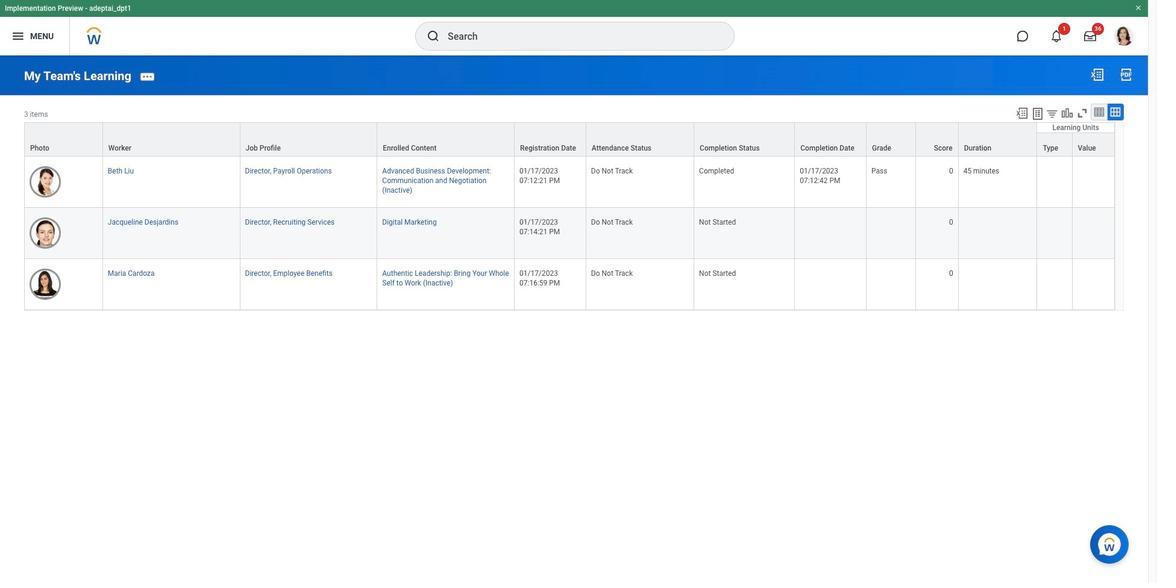 Task type: locate. For each thing, give the bounding box(es) containing it.
0 vertical spatial not started element
[[700, 216, 737, 227]]

banner
[[0, 0, 1149, 55]]

export to excel image for export to worksheets image
[[1016, 107, 1029, 120]]

1 vertical spatial not started element
[[700, 267, 737, 278]]

export to excel image left view printable version (pdf) image
[[1091, 68, 1105, 82]]

main content
[[0, 55, 1149, 322]]

0 vertical spatial export to excel image
[[1091, 68, 1105, 82]]

2 not started element from the top
[[700, 267, 737, 278]]

3 do not track element from the top
[[591, 267, 633, 278]]

export to excel image
[[1091, 68, 1105, 82], [1016, 107, 1029, 120]]

employee's photo (maria cardoza) image
[[30, 269, 61, 300]]

not started element for do not track element associated with employee's photo (maria cardoza)
[[700, 267, 737, 278]]

inbox large image
[[1085, 30, 1097, 42]]

toolbar
[[1011, 104, 1125, 122]]

2 vertical spatial do not track element
[[591, 267, 633, 278]]

employee's photo (beth liu) image
[[30, 166, 61, 198]]

my team's learning - expand/collapse chart image
[[1061, 107, 1075, 120]]

0 vertical spatial do not track element
[[591, 165, 633, 175]]

2 row from the top
[[24, 133, 1116, 157]]

do not track element
[[591, 165, 633, 175], [591, 216, 633, 227], [591, 267, 633, 278]]

0 horizontal spatial export to excel image
[[1016, 107, 1029, 120]]

1 horizontal spatial export to excel image
[[1091, 68, 1105, 82]]

not started element
[[700, 216, 737, 227], [700, 267, 737, 278]]

not started element for second do not track element from the bottom of the page
[[700, 216, 737, 227]]

1 vertical spatial do not track element
[[591, 216, 633, 227]]

export to excel image left export to worksheets image
[[1016, 107, 1029, 120]]

cell
[[1038, 157, 1073, 208], [1073, 157, 1116, 208], [796, 208, 867, 259], [867, 208, 917, 259], [959, 208, 1038, 259], [1038, 208, 1073, 259], [1073, 208, 1116, 259], [796, 259, 867, 311], [867, 259, 917, 311], [959, 259, 1038, 311], [1038, 259, 1073, 311], [1073, 259, 1116, 311]]

1 row from the top
[[24, 122, 1116, 157]]

search image
[[426, 29, 441, 43]]

row
[[24, 122, 1116, 157], [24, 133, 1116, 157], [24, 157, 1116, 208], [24, 208, 1116, 259], [24, 259, 1116, 311]]

employee's photo (jacqueline desjardins) image
[[30, 218, 61, 249]]

1 do not track element from the top
[[591, 165, 633, 175]]

column header
[[796, 122, 867, 157]]

1 vertical spatial export to excel image
[[1016, 107, 1029, 120]]

close environment banner image
[[1136, 4, 1143, 11]]

1 not started element from the top
[[700, 216, 737, 227]]

Search Workday  search field
[[448, 23, 710, 49]]

5 row from the top
[[24, 259, 1116, 311]]



Task type: describe. For each thing, give the bounding box(es) containing it.
my team's learning element
[[24, 69, 131, 83]]

view printable version (pdf) image
[[1120, 68, 1134, 82]]

2 do not track element from the top
[[591, 216, 633, 227]]

table image
[[1094, 106, 1106, 118]]

4 row from the top
[[24, 208, 1116, 259]]

export to worksheets image
[[1031, 107, 1046, 121]]

justify image
[[11, 29, 25, 43]]

select to filter grid data image
[[1046, 107, 1060, 120]]

do not track element for employee's photo (maria cardoza)
[[591, 267, 633, 278]]

export to excel image for view printable version (pdf) image
[[1091, 68, 1105, 82]]

profile logan mcneil image
[[1115, 27, 1134, 48]]

expand table image
[[1110, 106, 1122, 118]]

3 row from the top
[[24, 157, 1116, 208]]

notifications large image
[[1051, 30, 1063, 42]]

pass element
[[872, 165, 888, 175]]

do not track element for employee's photo (beth liu)
[[591, 165, 633, 175]]

fullscreen image
[[1076, 107, 1090, 120]]

completed element
[[700, 165, 735, 175]]



Task type: vqa. For each thing, say whether or not it's contained in the screenshot.
Propose Compensation Hire: Dong-Wook Kim （김동욱） - P-00703 Customer Service Associate
no



